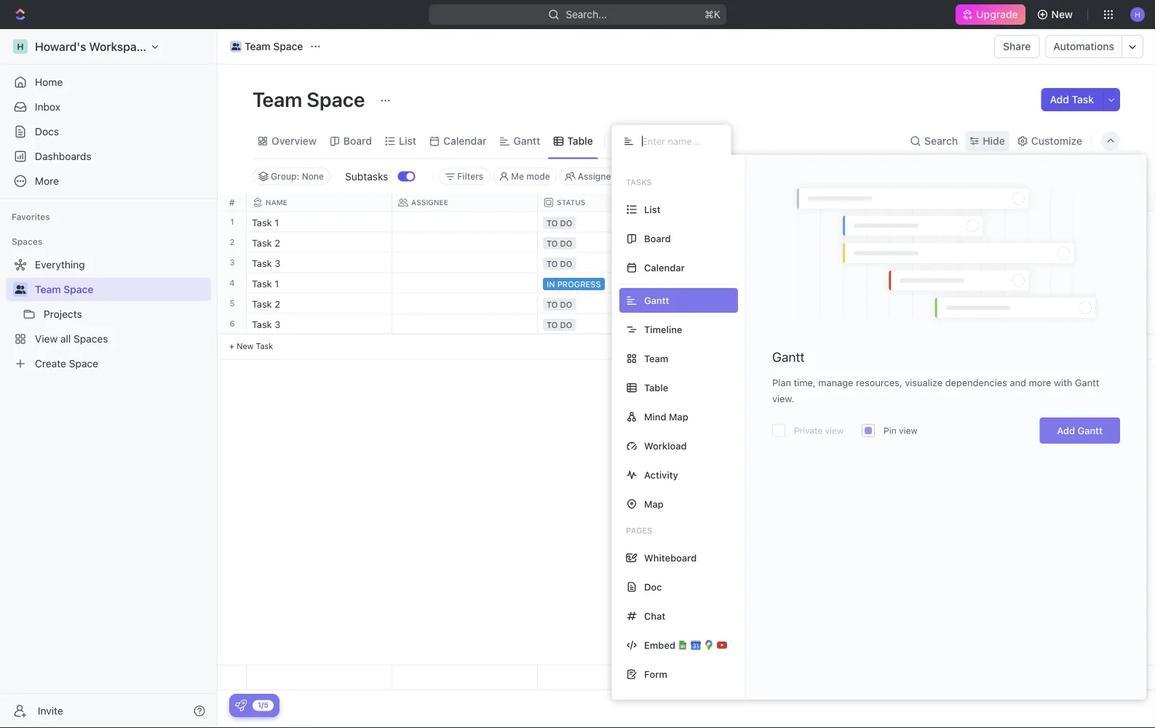 Task type: locate. For each thing, give the bounding box(es) containing it.
show closed button
[[631, 168, 709, 185]]

hide
[[983, 135, 1006, 147], [727, 171, 746, 182]]

0 horizontal spatial new
[[237, 342, 254, 351]]

team inside tree
[[35, 284, 61, 296]]

hide right search
[[983, 135, 1006, 147]]

hide button
[[721, 168, 752, 185]]

1 horizontal spatial user group image
[[231, 43, 240, 50]]

0 vertical spatial board
[[344, 135, 372, 147]]

0 horizontal spatial board
[[344, 135, 372, 147]]

1 do from the top
[[560, 218, 573, 228]]

1 vertical spatial hide
[[727, 171, 746, 182]]

mind map
[[644, 412, 689, 423]]

view button
[[612, 131, 659, 151]]

1 vertical spatial user group image
[[15, 285, 26, 294]]

0 vertical spatial set priority image
[[827, 213, 849, 235]]

1 set priority element from the top
[[827, 213, 849, 235]]

grid
[[218, 194, 1156, 691]]

user group image inside team space "link"
[[231, 43, 240, 50]]

1 vertical spatial add
[[1058, 426, 1076, 437]]

to for the to do cell for second set priority element from the bottom of the page
[[547, 300, 558, 309]]

3 set priority image from the top
[[827, 295, 849, 316]]

to do for 6th set priority element from the bottom
[[547, 218, 573, 228]]

set priority image for 3
[[827, 254, 849, 276]]

3 down task 2
[[275, 319, 281, 330]]

board
[[344, 135, 372, 147], [644, 233, 671, 244]]

table
[[567, 135, 593, 147], [644, 383, 669, 394]]

2 down the ‎task 1
[[275, 237, 280, 248]]

task 3 down ‎task 2
[[252, 258, 281, 269]]

docs link
[[6, 120, 211, 143]]

Enter name... field
[[641, 135, 719, 147]]

1 horizontal spatial view
[[899, 426, 918, 436]]

show closed
[[649, 171, 702, 182]]

5 to from the top
[[547, 320, 558, 330]]

5 do from the top
[[560, 320, 573, 330]]

table up "assignees" button
[[567, 135, 593, 147]]

3 to from the top
[[547, 259, 558, 269]]

2 to do from the top
[[547, 239, 573, 248]]

2 do from the top
[[560, 239, 573, 248]]

task 3 down task 2
[[252, 319, 281, 330]]

2 to from the top
[[547, 239, 558, 248]]

to do cell for 4th set priority element from the bottom
[[538, 253, 684, 273]]

customize
[[1032, 135, 1083, 147]]

timeline
[[644, 324, 683, 335]]

0 horizontal spatial view
[[825, 426, 844, 436]]

5 to do from the top
[[547, 320, 573, 330]]

4 do from the top
[[560, 300, 573, 309]]

add task
[[1050, 94, 1094, 106]]

1
[[275, 217, 279, 228], [230, 217, 234, 227], [275, 278, 279, 289]]

gantt link
[[511, 131, 541, 151]]

2 vertical spatial set priority image
[[827, 295, 849, 316]]

2 vertical spatial set priority image
[[827, 315, 849, 337]]

1 to do from the top
[[547, 218, 573, 228]]

1 horizontal spatial map
[[669, 412, 689, 423]]

to do cell
[[538, 212, 684, 232], [538, 233, 684, 252], [538, 253, 684, 273], [538, 294, 684, 313], [538, 314, 684, 334]]

2 vertical spatial team space
[[35, 284, 94, 296]]

1 for ‎task 1
[[275, 217, 279, 228]]

1 horizontal spatial new
[[1052, 8, 1073, 20]]

‎task
[[252, 217, 272, 228], [252, 237, 272, 248]]

press space to select this row. row
[[218, 212, 247, 233], [247, 212, 975, 235], [218, 233, 247, 253], [247, 233, 975, 255], [218, 253, 247, 273], [247, 253, 975, 276], [218, 273, 247, 294], [247, 273, 975, 296], [218, 294, 247, 314], [247, 294, 975, 316], [218, 314, 247, 335], [247, 314, 975, 337], [247, 666, 975, 691]]

0 vertical spatial add
[[1050, 94, 1070, 106]]

4 to from the top
[[547, 300, 558, 309]]

task 3 for first set priority element from the bottom
[[252, 319, 281, 330]]

1 vertical spatial task 3
[[252, 319, 281, 330]]

private
[[794, 426, 823, 436]]

1 horizontal spatial hide
[[983, 135, 1006, 147]]

task for in progress cell
[[252, 278, 272, 289]]

3 for the to do cell for 4th set priority element from the bottom
[[275, 258, 281, 269]]

2 view from the left
[[899, 426, 918, 436]]

3 set priority element from the top
[[827, 254, 849, 276]]

‎task 1
[[252, 217, 279, 228]]

‎task 2
[[252, 237, 280, 248]]

visualize
[[905, 378, 943, 388]]

map down activity
[[644, 499, 664, 510]]

1 up ‎task 2
[[275, 217, 279, 228]]

add down with
[[1058, 426, 1076, 437]]

row group
[[218, 212, 247, 360], [247, 212, 975, 360], [1119, 212, 1155, 360], [1119, 666, 1155, 690]]

0 horizontal spatial user group image
[[15, 285, 26, 294]]

table up the mind at the right bottom of page
[[644, 383, 669, 394]]

1 horizontal spatial space
[[273, 40, 303, 52]]

2 set priority image from the top
[[827, 254, 849, 276]]

0 vertical spatial hide
[[983, 135, 1006, 147]]

view button
[[612, 124, 659, 158]]

board link
[[341, 131, 372, 151]]

set priority image
[[827, 233, 849, 255], [827, 274, 849, 296], [827, 315, 849, 337]]

view
[[630, 135, 654, 147]]

3 set priority image from the top
[[827, 315, 849, 337]]

and
[[1010, 378, 1027, 388]]

5 to do cell from the top
[[538, 314, 684, 334]]

overview link
[[269, 131, 317, 151]]

map
[[669, 412, 689, 423], [644, 499, 664, 510]]

search button
[[906, 131, 963, 151]]

user group image inside team space tree
[[15, 285, 26, 294]]

embed
[[644, 640, 676, 651]]

space inside tree
[[64, 284, 94, 296]]

view
[[825, 426, 844, 436], [899, 426, 918, 436]]

0 vertical spatial table
[[567, 135, 593, 147]]

0 vertical spatial task 3
[[252, 258, 281, 269]]

1 vertical spatial new
[[237, 342, 254, 351]]

to for the to do cell for 4th set priority element from the bottom
[[547, 259, 558, 269]]

plan
[[773, 378, 792, 388]]

press space to select this row. row containing 6
[[218, 314, 247, 335]]

2 for 1
[[230, 238, 235, 247]]

board down the 'tasks'
[[644, 233, 671, 244]]

1 vertical spatial set priority image
[[827, 274, 849, 296]]

add
[[1050, 94, 1070, 106], [1058, 426, 1076, 437]]

2 ‎task from the top
[[252, 237, 272, 248]]

1 vertical spatial team space link
[[35, 278, 208, 301]]

upgrade link
[[956, 4, 1026, 25]]

with
[[1054, 378, 1073, 388]]

1 horizontal spatial table
[[644, 383, 669, 394]]

add inside button
[[1050, 94, 1070, 106]]

share button
[[995, 35, 1040, 58]]

1 vertical spatial ‎task
[[252, 237, 272, 248]]

view right pin
[[899, 426, 918, 436]]

2 vertical spatial space
[[64, 284, 94, 296]]

3 do from the top
[[560, 259, 573, 269]]

1 view from the left
[[825, 426, 844, 436]]

in progress
[[547, 280, 601, 289]]

team space link
[[226, 38, 307, 55], [35, 278, 208, 301]]

cell
[[393, 212, 538, 232], [684, 212, 829, 232], [393, 233, 538, 252], [684, 233, 829, 252], [393, 253, 538, 273], [684, 253, 829, 273], [393, 273, 538, 293], [684, 273, 829, 293], [393, 294, 538, 313], [684, 294, 829, 313], [393, 314, 538, 334], [684, 314, 829, 334], [829, 666, 975, 690]]

2 horizontal spatial space
[[307, 87, 365, 111]]

2 down task 1
[[275, 299, 280, 309]]

2
[[275, 237, 280, 248], [230, 238, 235, 247], [275, 299, 280, 309]]

view right private
[[825, 426, 844, 436]]

‎task down the ‎task 1
[[252, 237, 272, 248]]

1 vertical spatial map
[[644, 499, 664, 510]]

calendar up timeline
[[644, 263, 685, 273]]

add up customize
[[1050, 94, 1070, 106]]

calendar right list "link"
[[443, 135, 487, 147]]

0 vertical spatial set priority image
[[827, 233, 849, 255]]

gantt inside plan time, manage resources, visualize dependencies and more with gantt view.
[[1075, 378, 1100, 388]]

in
[[547, 280, 555, 289]]

1 horizontal spatial team space link
[[226, 38, 307, 55]]

0 horizontal spatial hide
[[727, 171, 746, 182]]

2 to do cell from the top
[[538, 233, 684, 252]]

onboarding checklist button element
[[235, 701, 247, 712]]

calendar
[[443, 135, 487, 147], [644, 263, 685, 273]]

new for new
[[1052, 8, 1073, 20]]

inbox
[[35, 101, 60, 113]]

whiteboard
[[644, 553, 697, 564]]

new inside new button
[[1052, 8, 1073, 20]]

gantt
[[514, 135, 541, 147], [773, 350, 805, 365], [1075, 378, 1100, 388], [1078, 426, 1103, 437]]

board up the subtasks
[[344, 135, 372, 147]]

0 horizontal spatial space
[[64, 284, 94, 296]]

6 set priority element from the top
[[827, 315, 849, 337]]

subtasks
[[345, 170, 388, 182]]

doc
[[644, 582, 662, 593]]

2 left ‎task 2
[[230, 238, 235, 247]]

list right board link
[[399, 135, 417, 147]]

1 horizontal spatial board
[[644, 233, 671, 244]]

resources,
[[856, 378, 903, 388]]

subtasks button
[[339, 165, 398, 188]]

press space to select this row. row containing ‎task 2
[[247, 233, 975, 255]]

1 set priority image from the top
[[827, 233, 849, 255]]

0 vertical spatial new
[[1052, 8, 1073, 20]]

list down the 'tasks'
[[644, 204, 661, 215]]

new inside grid
[[237, 342, 254, 351]]

map right the mind at the right bottom of page
[[669, 412, 689, 423]]

home
[[35, 76, 63, 88]]

2 inside 1 2 3 4 5 6
[[230, 238, 235, 247]]

to do cell for 5th set priority element from the bottom of the page
[[538, 233, 684, 252]]

set priority image
[[827, 213, 849, 235], [827, 254, 849, 276], [827, 295, 849, 316]]

6
[[230, 319, 235, 329]]

plan time, manage resources, visualize dependencies and more with gantt view.
[[773, 378, 1100, 405]]

1 2 3 4 5 6
[[230, 217, 235, 329]]

0 horizontal spatial calendar
[[443, 135, 487, 147]]

‎task up ‎task 2
[[252, 217, 272, 228]]

list link
[[396, 131, 417, 151]]

user group image
[[231, 43, 240, 50], [15, 285, 26, 294]]

0 horizontal spatial team space link
[[35, 278, 208, 301]]

0 vertical spatial map
[[669, 412, 689, 423]]

3 to do from the top
[[547, 259, 573, 269]]

sidebar navigation
[[0, 29, 218, 729]]

to do
[[547, 218, 573, 228], [547, 239, 573, 248], [547, 259, 573, 269], [547, 300, 573, 309], [547, 320, 573, 330]]

team
[[245, 40, 271, 52], [253, 87, 302, 111], [35, 284, 61, 296], [644, 354, 669, 364]]

list inside "link"
[[399, 135, 417, 147]]

2 task 3 from the top
[[252, 319, 281, 330]]

to for first set priority element from the bottom the to do cell
[[547, 320, 558, 330]]

0 horizontal spatial list
[[399, 135, 417, 147]]

0 vertical spatial list
[[399, 135, 417, 147]]

3 up 4 on the left of the page
[[230, 258, 235, 268]]

1 horizontal spatial list
[[644, 204, 661, 215]]

set priority image for 1
[[827, 213, 849, 235]]

team space
[[245, 40, 303, 52], [253, 87, 370, 111], [35, 284, 94, 296]]

press space to select this row. row containing task 1
[[247, 273, 975, 296]]

3
[[275, 258, 281, 269], [230, 258, 235, 268], [275, 319, 281, 330]]

row group containing 1 2 3 4 5 6
[[218, 212, 247, 360]]

2 set priority image from the top
[[827, 274, 849, 296]]

0 horizontal spatial table
[[567, 135, 593, 147]]

task
[[1072, 94, 1094, 106], [252, 258, 272, 269], [252, 278, 272, 289], [252, 299, 272, 309], [252, 319, 272, 330], [256, 342, 273, 351]]

1 ‎task from the top
[[252, 217, 272, 228]]

row inside grid
[[247, 194, 975, 212]]

new down task 2
[[237, 342, 254, 351]]

1 vertical spatial set priority image
[[827, 254, 849, 276]]

1 to do cell from the top
[[538, 212, 684, 232]]

table link
[[565, 131, 593, 151]]

‎task for ‎task 1
[[252, 217, 272, 228]]

grid containing ‎task 1
[[218, 194, 1156, 691]]

1 to from the top
[[547, 218, 558, 228]]

Search tasks... text field
[[974, 166, 1120, 188]]

1 task 3 from the top
[[252, 258, 281, 269]]

row
[[247, 194, 975, 212]]

set priority element
[[827, 213, 849, 235], [827, 233, 849, 255], [827, 254, 849, 276], [827, 274, 849, 296], [827, 295, 849, 316], [827, 315, 849, 337]]

1 vertical spatial list
[[644, 204, 661, 215]]

to do for second set priority element from the bottom of the page
[[547, 300, 573, 309]]

hide right closed
[[727, 171, 746, 182]]

add gantt
[[1058, 426, 1103, 437]]

press space to select this row. row containing 4
[[218, 273, 247, 294]]

4 to do from the top
[[547, 300, 573, 309]]

search
[[925, 135, 958, 147]]

do
[[560, 218, 573, 228], [560, 239, 573, 248], [560, 259, 573, 269], [560, 300, 573, 309], [560, 320, 573, 330]]

do for the to do cell for 4th set priority element from the bottom
[[560, 259, 573, 269]]

view for pin view
[[899, 426, 918, 436]]

new
[[1052, 8, 1073, 20], [237, 342, 254, 351]]

set priority image for 2
[[827, 295, 849, 316]]

3 for first set priority element from the bottom the to do cell
[[275, 319, 281, 330]]

docs
[[35, 126, 59, 138]]

1 set priority image from the top
[[827, 213, 849, 235]]

0 vertical spatial user group image
[[231, 43, 240, 50]]

0 vertical spatial ‎task
[[252, 217, 272, 228]]

3 to do cell from the top
[[538, 253, 684, 273]]

hide button
[[966, 131, 1010, 151]]

space
[[273, 40, 303, 52], [307, 87, 365, 111], [64, 284, 94, 296]]

to
[[547, 218, 558, 228], [547, 239, 558, 248], [547, 259, 558, 269], [547, 300, 558, 309], [547, 320, 558, 330]]

overview
[[272, 135, 317, 147]]

to do cell for 6th set priority element from the bottom
[[538, 212, 684, 232]]

3 down ‎task 2
[[275, 258, 281, 269]]

1 vertical spatial calendar
[[644, 263, 685, 273]]

1 down #
[[230, 217, 234, 227]]

new up automations
[[1052, 8, 1073, 20]]

customize button
[[1013, 131, 1087, 151]]

4 to do cell from the top
[[538, 294, 684, 313]]

task for the to do cell for second set priority element from the bottom of the page
[[252, 299, 272, 309]]

1 up task 2
[[275, 278, 279, 289]]



Task type: describe. For each thing, give the bounding box(es) containing it.
new for new task
[[237, 342, 254, 351]]

automations
[[1054, 40, 1115, 52]]

dashboards link
[[6, 145, 211, 168]]

new task
[[237, 342, 273, 351]]

spaces
[[12, 237, 43, 247]]

manage
[[819, 378, 854, 388]]

favorites
[[12, 212, 50, 222]]

more
[[1029, 378, 1052, 388]]

to for the to do cell related to 5th set priority element from the bottom of the page
[[547, 239, 558, 248]]

calendar link
[[441, 131, 487, 151]]

home link
[[6, 71, 211, 94]]

do for the to do cell corresponding to 6th set priority element from the bottom
[[560, 218, 573, 228]]

private view
[[794, 426, 844, 436]]

team space tree
[[6, 253, 211, 376]]

onboarding checklist button image
[[235, 701, 247, 712]]

press space to select this row. row containing task 2
[[247, 294, 975, 316]]

search...
[[566, 8, 607, 20]]

to do cell for first set priority element from the bottom
[[538, 314, 684, 334]]

1 inside 1 2 3 4 5 6
[[230, 217, 234, 227]]

0 vertical spatial space
[[273, 40, 303, 52]]

press space to select this row. row containing 1
[[218, 212, 247, 233]]

share
[[1004, 40, 1031, 52]]

add for add gantt
[[1058, 426, 1076, 437]]

do for the to do cell for second set priority element from the bottom of the page
[[560, 300, 573, 309]]

dependencies
[[946, 378, 1008, 388]]

invite
[[38, 706, 63, 718]]

hide inside button
[[727, 171, 746, 182]]

4 set priority element from the top
[[827, 274, 849, 296]]

assignees
[[578, 171, 621, 182]]

to do cell for second set priority element from the bottom of the page
[[538, 294, 684, 313]]

pin
[[884, 426, 897, 436]]

view for private view
[[825, 426, 844, 436]]

5 set priority element from the top
[[827, 295, 849, 316]]

team space link inside tree
[[35, 278, 208, 301]]

task for first set priority element from the bottom the to do cell
[[252, 319, 272, 330]]

2 set priority element from the top
[[827, 233, 849, 255]]

activity
[[644, 470, 679, 481]]

hide inside dropdown button
[[983, 135, 1006, 147]]

1 vertical spatial team space
[[253, 87, 370, 111]]

1 horizontal spatial calendar
[[644, 263, 685, 273]]

row group containing ‎task 1
[[247, 212, 975, 360]]

gantt inside "link"
[[514, 135, 541, 147]]

team space inside tree
[[35, 284, 94, 296]]

5
[[230, 299, 235, 308]]

press space to select this row. row containing 5
[[218, 294, 247, 314]]

4
[[230, 279, 235, 288]]

tasks
[[626, 178, 652, 187]]

press space to select this row. row containing 3
[[218, 253, 247, 273]]

progress
[[558, 280, 601, 289]]

task inside button
[[1072, 94, 1094, 106]]

set priority image for 1
[[827, 274, 849, 296]]

to do for 4th set priority element from the bottom
[[547, 259, 573, 269]]

do for the to do cell related to 5th set priority element from the bottom of the page
[[560, 239, 573, 248]]

upgrade
[[977, 8, 1018, 20]]

1 vertical spatial table
[[644, 383, 669, 394]]

time,
[[794, 378, 816, 388]]

⌘k
[[705, 8, 721, 20]]

set priority image for 2
[[827, 233, 849, 255]]

0 horizontal spatial map
[[644, 499, 664, 510]]

add for add task
[[1050, 94, 1070, 106]]

to do for 5th set priority element from the bottom of the page
[[547, 239, 573, 248]]

dashboards
[[35, 150, 91, 162]]

#
[[229, 198, 235, 208]]

task 1
[[252, 278, 279, 289]]

3 inside 1 2 3 4 5 6
[[230, 258, 235, 268]]

show
[[649, 171, 672, 182]]

automations button
[[1047, 36, 1122, 58]]

favorites button
[[6, 208, 56, 226]]

task 2
[[252, 299, 280, 309]]

to do for first set priority element from the bottom
[[547, 320, 573, 330]]

‎task for ‎task 2
[[252, 237, 272, 248]]

0 vertical spatial calendar
[[443, 135, 487, 147]]

1/5
[[258, 702, 269, 710]]

2 for task
[[275, 299, 280, 309]]

pin view
[[884, 426, 918, 436]]

view.
[[773, 394, 795, 405]]

press space to select this row. row containing ‎task 1
[[247, 212, 975, 235]]

chat
[[644, 611, 666, 622]]

press space to select this row. row containing 2
[[218, 233, 247, 253]]

mind
[[644, 412, 667, 423]]

new button
[[1032, 3, 1082, 26]]

set priority image for 3
[[827, 315, 849, 337]]

do for first set priority element from the bottom the to do cell
[[560, 320, 573, 330]]

1 vertical spatial board
[[644, 233, 671, 244]]

0 vertical spatial team space link
[[226, 38, 307, 55]]

workload
[[644, 441, 687, 452]]

inbox link
[[6, 95, 211, 119]]

2 for ‎task
[[275, 237, 280, 248]]

1 vertical spatial space
[[307, 87, 365, 111]]

task 3 for 4th set priority element from the bottom
[[252, 258, 281, 269]]

closed
[[674, 171, 702, 182]]

pages
[[626, 526, 653, 536]]

0 vertical spatial team space
[[245, 40, 303, 52]]

assignees button
[[560, 168, 628, 185]]

in progress cell
[[538, 273, 684, 293]]

add task button
[[1042, 88, 1103, 111]]

task for the to do cell for 4th set priority element from the bottom
[[252, 258, 272, 269]]

to for the to do cell corresponding to 6th set priority element from the bottom
[[547, 218, 558, 228]]

1 for task 1
[[275, 278, 279, 289]]

form
[[644, 670, 668, 681]]



Task type: vqa. For each thing, say whether or not it's contained in the screenshot.


